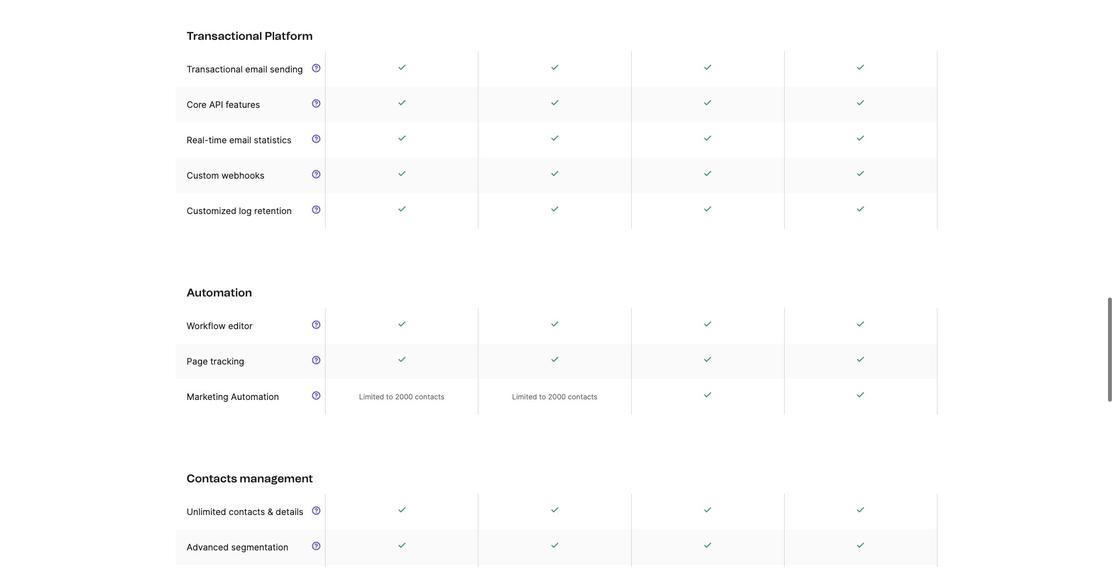 Task type: describe. For each thing, give the bounding box(es) containing it.
page tracking
[[187, 356, 244, 367]]

contacts
[[187, 472, 237, 486]]

real-
[[187, 135, 209, 146]]

customized log retention
[[187, 205, 292, 217]]

unlimited contacts & details
[[187, 507, 303, 518]]

page
[[187, 356, 208, 367]]

2 2000 from the left
[[548, 393, 566, 402]]

webhooks
[[222, 170, 264, 181]]

contacts management
[[187, 472, 313, 486]]

sending
[[270, 64, 303, 75]]

transactional for transactional email sending
[[187, 64, 243, 75]]

1 vertical spatial email
[[229, 135, 251, 146]]

log
[[239, 205, 252, 217]]

core
[[187, 99, 207, 110]]

2 limited to 2000 contacts from the left
[[512, 393, 598, 402]]

1 2000 from the left
[[395, 393, 413, 402]]

0 horizontal spatial contacts
[[229, 507, 265, 518]]

2 horizontal spatial contacts
[[568, 393, 598, 402]]

custom
[[187, 170, 219, 181]]

transactional for transactional platform
[[187, 29, 262, 43]]

time
[[209, 135, 227, 146]]

core api features
[[187, 99, 260, 110]]

management
[[240, 472, 313, 486]]

2 to from the left
[[539, 393, 546, 402]]

1 limited from the left
[[359, 393, 384, 402]]



Task type: vqa. For each thing, say whether or not it's contained in the screenshot.
the bottommost Transactional
yes



Task type: locate. For each thing, give the bounding box(es) containing it.
automation
[[187, 286, 252, 300], [231, 392, 279, 403]]

0 horizontal spatial limited to 2000 contacts
[[359, 393, 445, 402]]

limited
[[359, 393, 384, 402], [512, 393, 537, 402]]

segmentation
[[231, 542, 288, 553]]

marketing
[[187, 392, 229, 403]]

2 limited from the left
[[512, 393, 537, 402]]

0 horizontal spatial to
[[386, 393, 393, 402]]

platform
[[265, 29, 313, 43]]

1 horizontal spatial 2000
[[548, 393, 566, 402]]

1 transactional from the top
[[187, 29, 262, 43]]

details
[[276, 507, 303, 518]]

0 vertical spatial transactional
[[187, 29, 262, 43]]

real-time email statistics
[[187, 135, 292, 146]]

0 horizontal spatial limited
[[359, 393, 384, 402]]

automation down tracking
[[231, 392, 279, 403]]

1 vertical spatial automation
[[231, 392, 279, 403]]

1 horizontal spatial limited
[[512, 393, 537, 402]]

1 horizontal spatial limited to 2000 contacts
[[512, 393, 598, 402]]

email
[[245, 64, 267, 75], [229, 135, 251, 146]]

advanced
[[187, 542, 229, 553]]

2000
[[395, 393, 413, 402], [548, 393, 566, 402]]

editor
[[228, 321, 253, 332]]

1 vertical spatial transactional
[[187, 64, 243, 75]]

email left the sending
[[245, 64, 267, 75]]

automation up the workflow editor
[[187, 286, 252, 300]]

statistics
[[254, 135, 292, 146]]

0 vertical spatial email
[[245, 64, 267, 75]]

transactional platform
[[187, 29, 313, 43]]

&
[[268, 507, 273, 518]]

retention
[[254, 205, 292, 217]]

custom webhooks
[[187, 170, 264, 181]]

workflow editor
[[187, 321, 253, 332]]

to
[[386, 393, 393, 402], [539, 393, 546, 402]]

0 vertical spatial automation
[[187, 286, 252, 300]]

marketing automation
[[187, 392, 279, 403]]

1 limited to 2000 contacts from the left
[[359, 393, 445, 402]]

1 horizontal spatial contacts
[[415, 393, 445, 402]]

features
[[226, 99, 260, 110]]

limited to 2000 contacts
[[359, 393, 445, 402], [512, 393, 598, 402]]

tracking
[[210, 356, 244, 367]]

workflow
[[187, 321, 226, 332]]

2 transactional from the top
[[187, 64, 243, 75]]

transactional email sending
[[187, 64, 303, 75]]

api
[[209, 99, 223, 110]]

1 to from the left
[[386, 393, 393, 402]]

contacts
[[415, 393, 445, 402], [568, 393, 598, 402], [229, 507, 265, 518]]

transactional up api at the top left of the page
[[187, 64, 243, 75]]

1 horizontal spatial to
[[539, 393, 546, 402]]

transactional up transactional email sending
[[187, 29, 262, 43]]

unlimited
[[187, 507, 226, 518]]

advanced segmentation
[[187, 542, 288, 553]]

customized
[[187, 205, 236, 217]]

email right time
[[229, 135, 251, 146]]

transactional
[[187, 29, 262, 43], [187, 64, 243, 75]]

0 horizontal spatial 2000
[[395, 393, 413, 402]]



